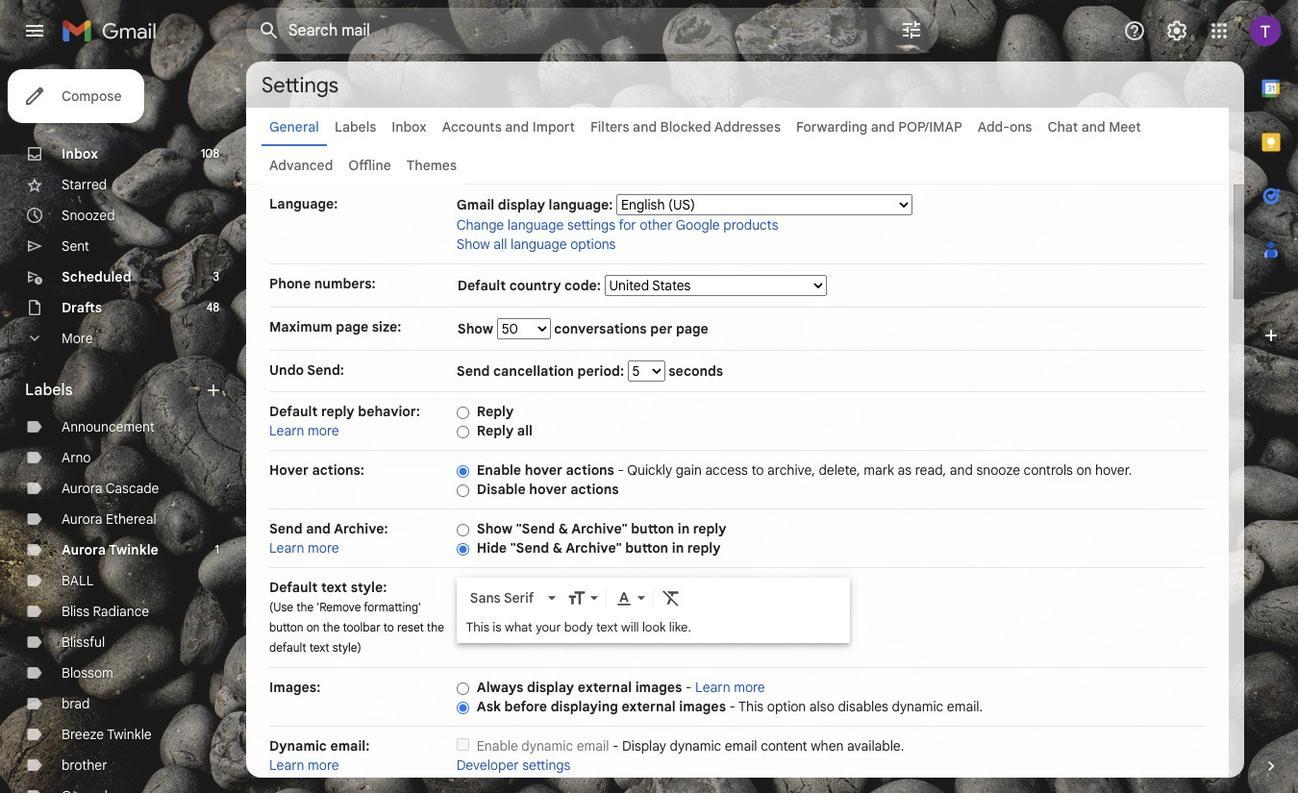 Task type: locate. For each thing, give the bounding box(es) containing it.
brother link
[[62, 757, 107, 774]]

as
[[898, 462, 912, 479]]

this left option
[[739, 698, 764, 716]]

more down the dynamic
[[308, 757, 339, 774]]

0 horizontal spatial email
[[577, 738, 609, 755]]

aurora for aurora cascade
[[62, 480, 102, 497]]

0 horizontal spatial this
[[466, 620, 490, 636]]

support image
[[1124, 19, 1147, 42]]

learn inside default reply behavior: learn more
[[269, 422, 305, 440]]

sans serif option
[[466, 589, 544, 608]]

settings up options
[[567, 216, 616, 234]]

reply for reply
[[477, 403, 514, 420]]

advanced search options image
[[893, 11, 931, 49]]

all down the cancellation
[[517, 422, 533, 440]]

"send
[[516, 520, 555, 538], [511, 540, 549, 557]]

archive"
[[572, 520, 628, 538], [566, 540, 622, 557]]

archive:
[[334, 520, 388, 538]]

to right access
[[752, 462, 764, 479]]

2 email from the left
[[725, 738, 758, 755]]

images down look
[[636, 679, 682, 696]]

all for show
[[494, 236, 507, 253]]

snoozed link
[[62, 207, 115, 224]]

blossom
[[62, 665, 113, 682]]

2 reply from the top
[[477, 422, 514, 440]]

2 enable from the top
[[477, 738, 518, 755]]

and inside send and archive: learn more
[[306, 520, 331, 538]]

language:
[[549, 196, 613, 214]]

1 vertical spatial send
[[269, 520, 303, 538]]

0 horizontal spatial on
[[307, 620, 320, 635]]

hover right disable on the left of the page
[[529, 481, 567, 498]]

change
[[457, 216, 504, 234]]

1 horizontal spatial inbox link
[[392, 118, 427, 136]]

send inside send and archive: learn more
[[269, 520, 303, 538]]

1 enable from the top
[[477, 462, 521, 479]]

reply for show "send & archive" button in reply
[[693, 520, 727, 538]]

1 vertical spatial actions
[[571, 481, 619, 498]]

all down change
[[494, 236, 507, 253]]

1 horizontal spatial to
[[752, 462, 764, 479]]

display up before
[[527, 679, 575, 696]]

button for hide "send & archive" button in reply
[[625, 540, 669, 557]]

actions for enable
[[566, 462, 615, 479]]

"send for show
[[516, 520, 555, 538]]

in down gain
[[678, 520, 690, 538]]

learn up hover
[[269, 422, 305, 440]]

settings right developer
[[523, 757, 571, 774]]

in
[[678, 520, 690, 538], [672, 540, 684, 557]]

the
[[296, 600, 314, 615], [323, 620, 340, 635], [427, 620, 444, 635]]

0 vertical spatial inbox
[[392, 118, 427, 136]]

email:
[[330, 738, 370, 755]]

2 horizontal spatial dynamic
[[892, 698, 944, 716]]

hover
[[525, 462, 563, 479], [529, 481, 567, 498]]

twinkle down ethereal
[[109, 542, 159, 559]]

learn more link up ask before displaying external images - this option also disables dynamic email.
[[696, 679, 765, 696]]

labels up "offline"
[[335, 118, 376, 136]]

main menu image
[[23, 19, 46, 42]]

0 vertical spatial default
[[458, 277, 506, 294]]

your
[[536, 620, 561, 636]]

pop/imap
[[899, 118, 963, 136]]

display for gmail
[[498, 196, 545, 214]]

1 vertical spatial archive"
[[566, 540, 622, 557]]

1 vertical spatial enable
[[477, 738, 518, 755]]

hover up disable hover actions
[[525, 462, 563, 479]]

language down gmail display language:
[[511, 236, 567, 253]]

send up reply option
[[457, 363, 490, 380]]

conversations
[[554, 320, 647, 338]]

1 aurora from the top
[[62, 480, 102, 497]]

archive" up hide "send & archive" button in reply
[[572, 520, 628, 538]]

display for always
[[527, 679, 575, 696]]

search mail image
[[252, 13, 287, 48]]

button up default
[[269, 620, 304, 635]]

on down 'remove
[[307, 620, 320, 635]]

accounts and import
[[442, 118, 575, 136]]

actions:
[[312, 462, 365, 479]]

and for blocked
[[633, 118, 657, 136]]

filters and blocked addresses
[[591, 118, 781, 136]]

on left hover.
[[1077, 462, 1092, 479]]

show for show
[[458, 320, 497, 338]]

1 vertical spatial aurora
[[62, 511, 102, 528]]

"send down disable hover actions
[[516, 520, 555, 538]]

1 vertical spatial "send
[[511, 540, 549, 557]]

0 vertical spatial labels
[[335, 118, 376, 136]]

0 vertical spatial settings
[[567, 216, 616, 234]]

0 vertical spatial reply
[[321, 403, 355, 420]]

actions up show "send & archive" button in reply
[[571, 481, 619, 498]]

on inside 'default text style: (use the 'remove formatting' button on the toolbar to reset the default text style)'
[[307, 620, 320, 635]]

- inside enable dynamic email - display dynamic email content when available. developer settings
[[613, 738, 619, 755]]

& for show
[[559, 520, 569, 538]]

1 vertical spatial inbox
[[62, 145, 98, 163]]

0 vertical spatial archive"
[[572, 520, 628, 538]]

1 vertical spatial hover
[[529, 481, 567, 498]]

reply down send:
[[321, 403, 355, 420]]

and right chat
[[1082, 118, 1106, 136]]

default left country
[[458, 277, 506, 294]]

email down displaying
[[577, 738, 609, 755]]

archive" down show "send & archive" button in reply
[[566, 540, 622, 557]]

1 horizontal spatial on
[[1077, 462, 1092, 479]]

text left style)
[[309, 641, 330, 655]]

all
[[494, 236, 507, 253], [517, 422, 533, 440]]

None checkbox
[[457, 739, 469, 751]]

dynamic
[[269, 738, 327, 755]]

learn more link for reply
[[269, 422, 339, 440]]

default up (use
[[269, 579, 318, 596]]

0 horizontal spatial to
[[384, 620, 394, 635]]

& up hide "send & archive" button in reply
[[559, 520, 569, 538]]

controls
[[1024, 462, 1073, 479]]

in for show "send & archive" button in reply
[[678, 520, 690, 538]]

dynamic up developer settings link
[[522, 738, 573, 755]]

default inside 'default text style: (use the 'remove formatting' button on the toolbar to reset the default text style)'
[[269, 579, 318, 596]]

0 horizontal spatial inbox
[[62, 145, 98, 163]]

show down 'default country code:'
[[458, 320, 497, 338]]

0 vertical spatial enable
[[477, 462, 521, 479]]

other
[[640, 216, 673, 234]]

1 vertical spatial to
[[384, 620, 394, 635]]

the right the reset
[[427, 620, 444, 635]]

learn up ask before displaying external images - this option also disables dynamic email.
[[696, 679, 731, 696]]

2 aurora from the top
[[62, 511, 102, 528]]

and right filters
[[633, 118, 657, 136]]

send for send cancellation period:
[[457, 363, 490, 380]]

and left archive:
[[306, 520, 331, 538]]

email down ask before displaying external images - this option also disables dynamic email.
[[725, 738, 758, 755]]

0 horizontal spatial send
[[269, 520, 303, 538]]

text left will
[[596, 620, 618, 636]]

& for hide
[[553, 540, 563, 557]]

enable for enable hover actions
[[477, 462, 521, 479]]

show for show "send & archive" button in reply
[[477, 520, 513, 538]]

0 vertical spatial button
[[631, 520, 675, 538]]

reply down access
[[693, 520, 727, 538]]

more up hover actions:
[[308, 422, 339, 440]]

change language settings for other google products
[[457, 216, 779, 234]]

this is what your body text will look like.
[[466, 620, 691, 636]]

1 horizontal spatial email
[[725, 738, 758, 755]]

- left the "display"
[[613, 738, 619, 755]]

1 vertical spatial in
[[672, 540, 684, 557]]

disable hover actions
[[477, 481, 619, 498]]

default for default reply behavior: learn more
[[269, 403, 318, 420]]

more button
[[0, 323, 231, 354]]

0 vertical spatial actions
[[566, 462, 615, 479]]

1 vertical spatial twinkle
[[107, 726, 152, 744]]

reply up formatting options toolbar
[[688, 540, 721, 557]]

reply up reply all
[[477, 403, 514, 420]]

cancellation
[[493, 363, 574, 380]]

0 vertical spatial hover
[[525, 462, 563, 479]]

the down 'remove
[[323, 620, 340, 635]]

default text style: (use the 'remove formatting' button on the toolbar to reset the default text style)
[[269, 579, 444, 655]]

button down show "send & archive" button in reply
[[625, 540, 669, 557]]

2 vertical spatial reply
[[688, 540, 721, 557]]

Reply radio
[[457, 406, 469, 420]]

display
[[498, 196, 545, 214], [527, 679, 575, 696]]

and left import
[[505, 118, 529, 136]]

learn more link
[[269, 422, 339, 440], [269, 540, 339, 557], [696, 679, 765, 696], [269, 757, 339, 774]]

0 vertical spatial "send
[[516, 520, 555, 538]]

0 horizontal spatial the
[[296, 600, 314, 615]]

2 vertical spatial show
[[477, 520, 513, 538]]

1 vertical spatial default
[[269, 403, 318, 420]]

page left size:
[[336, 318, 369, 336]]

sans
[[470, 590, 501, 607]]

advanced
[[269, 157, 333, 174]]

learn inside dynamic email: learn more
[[269, 757, 305, 774]]

and left the pop/imap
[[871, 118, 895, 136]]

0 vertical spatial &
[[559, 520, 569, 538]]

size:
[[372, 318, 402, 336]]

maximum page size:
[[269, 318, 402, 336]]

display up show all language options link
[[498, 196, 545, 214]]

learn more link down the dynamic
[[269, 757, 339, 774]]

3 aurora from the top
[[62, 542, 106, 559]]

aurora for aurora ethereal
[[62, 511, 102, 528]]

inbox inside labels navigation
[[62, 145, 98, 163]]

more down archive:
[[308, 540, 339, 557]]

labels down more
[[25, 381, 73, 400]]

undo
[[269, 362, 304, 379]]

radiance
[[93, 603, 149, 620]]

arno link
[[62, 449, 91, 467]]

learn more link up hover actions:
[[269, 422, 339, 440]]

to down formatting'
[[384, 620, 394, 635]]

external down always display external images - learn more
[[622, 698, 676, 716]]

available.
[[848, 738, 905, 755]]

period:
[[578, 363, 624, 380]]

and right read,
[[950, 462, 973, 479]]

actions for disable
[[571, 481, 619, 498]]

inbox up starred
[[62, 145, 98, 163]]

"send right hide at left
[[511, 540, 549, 557]]

reply inside default reply behavior: learn more
[[321, 403, 355, 420]]

learn up (use
[[269, 540, 305, 557]]

1 vertical spatial settings
[[523, 757, 571, 774]]

language up "show all language options"
[[508, 216, 564, 234]]

default inside default reply behavior: learn more
[[269, 403, 318, 420]]

to
[[752, 462, 764, 479], [384, 620, 394, 635]]

1 horizontal spatial send
[[457, 363, 490, 380]]

& down show "send & archive" button in reply
[[553, 540, 563, 557]]

images up enable dynamic email - display dynamic email content when available. developer settings
[[679, 698, 726, 716]]

settings image
[[1166, 19, 1189, 42]]

images:
[[269, 679, 321, 696]]

blocked
[[661, 118, 712, 136]]

enable for enable dynamic email
[[477, 738, 518, 755]]

2 vertical spatial aurora
[[62, 542, 106, 559]]

Disable hover actions radio
[[457, 484, 469, 498]]

-
[[618, 462, 624, 479], [686, 679, 692, 696], [730, 698, 736, 716], [613, 738, 619, 755]]

0 vertical spatial reply
[[477, 403, 514, 420]]

reply right reply all radio
[[477, 422, 514, 440]]

0 vertical spatial show
[[457, 236, 490, 253]]

aurora up the aurora twinkle
[[62, 511, 102, 528]]

labels
[[335, 118, 376, 136], [25, 381, 73, 400]]

default for default country code:
[[458, 277, 506, 294]]

twinkle for aurora twinkle
[[109, 542, 159, 559]]

to inside 'default text style: (use the 'remove formatting' button on the toolbar to reset the default text style)'
[[384, 620, 394, 635]]

inbox link
[[392, 118, 427, 136], [62, 145, 98, 163]]

0 horizontal spatial page
[[336, 318, 369, 336]]

actions up disable hover actions
[[566, 462, 615, 479]]

learn down the dynamic
[[269, 757, 305, 774]]

actions
[[566, 462, 615, 479], [571, 481, 619, 498]]

and for archive:
[[306, 520, 331, 538]]

0 horizontal spatial labels
[[25, 381, 73, 400]]

1 email from the left
[[577, 738, 609, 755]]

default down the undo
[[269, 403, 318, 420]]

twinkle right breeze
[[107, 726, 152, 744]]

1 vertical spatial reply
[[477, 422, 514, 440]]

forwarding
[[797, 118, 868, 136]]

button up hide "send & archive" button in reply
[[631, 520, 675, 538]]

delete,
[[819, 462, 861, 479]]

2 vertical spatial button
[[269, 620, 304, 635]]

page right per
[[676, 320, 709, 338]]

1 horizontal spatial this
[[739, 698, 764, 716]]

hover for enable
[[525, 462, 563, 479]]

addresses
[[715, 118, 781, 136]]

settings
[[262, 72, 339, 98]]

labels for labels link
[[335, 118, 376, 136]]

Ask before displaying external images radio
[[457, 701, 469, 716]]

email.
[[947, 698, 983, 716]]

learn inside send and archive: learn more
[[269, 540, 305, 557]]

0 vertical spatial send
[[457, 363, 490, 380]]

1 horizontal spatial all
[[517, 422, 533, 440]]

1 vertical spatial button
[[625, 540, 669, 557]]

1 vertical spatial show
[[458, 320, 497, 338]]

learn more link for and
[[269, 540, 339, 557]]

announcement
[[62, 418, 155, 436]]

0 vertical spatial twinkle
[[109, 542, 159, 559]]

1 vertical spatial inbox link
[[62, 145, 98, 163]]

hover for disable
[[529, 481, 567, 498]]

None search field
[[246, 8, 939, 54]]

aurora up ball
[[62, 542, 106, 559]]

inbox up themes in the top left of the page
[[392, 118, 427, 136]]

content
[[761, 738, 808, 755]]

scheduled
[[62, 268, 131, 286]]

'remove
[[317, 600, 361, 615]]

1 vertical spatial text
[[596, 620, 618, 636]]

1 vertical spatial language
[[511, 236, 567, 253]]

learn more link down archive:
[[269, 540, 339, 557]]

1 reply from the top
[[477, 403, 514, 420]]

send down hover
[[269, 520, 303, 538]]

more inside dynamic email: learn more
[[308, 757, 339, 774]]

default for default text style: (use the 'remove formatting' button on the toolbar to reset the default text style)
[[269, 579, 318, 596]]

1 vertical spatial external
[[622, 698, 676, 716]]

developer
[[457, 757, 519, 774]]

0 vertical spatial language
[[508, 216, 564, 234]]

external up displaying
[[578, 679, 632, 696]]

0 horizontal spatial all
[[494, 236, 507, 253]]

ask
[[477, 698, 501, 716]]

0 vertical spatial display
[[498, 196, 545, 214]]

show down change
[[457, 236, 490, 253]]

1 horizontal spatial labels
[[335, 118, 376, 136]]

inbox for inbox link to the top
[[392, 118, 427, 136]]

archive" for show
[[572, 520, 628, 538]]

aurora ethereal link
[[62, 511, 157, 528]]

labels inside navigation
[[25, 381, 73, 400]]

1 vertical spatial display
[[527, 679, 575, 696]]

text
[[321, 579, 347, 596], [596, 620, 618, 636], [309, 641, 330, 655]]

blissful
[[62, 634, 105, 651]]

0 vertical spatial inbox link
[[392, 118, 427, 136]]

meet
[[1109, 118, 1141, 136]]

the right (use
[[296, 600, 314, 615]]

Always display external images radio
[[457, 682, 469, 696]]

and for meet
[[1082, 118, 1106, 136]]

Hide "Send & Archive" button in reply radio
[[457, 542, 469, 557]]

1 vertical spatial reply
[[693, 520, 727, 538]]

1 vertical spatial on
[[307, 620, 320, 635]]

0 vertical spatial in
[[678, 520, 690, 538]]

1 vertical spatial &
[[553, 540, 563, 557]]

hover
[[269, 462, 309, 479]]

undo send:
[[269, 362, 344, 379]]

aurora down arno
[[62, 480, 102, 497]]

inbox link up themes in the top left of the page
[[392, 118, 427, 136]]

mark
[[864, 462, 895, 479]]

options
[[571, 236, 616, 253]]

enable up developer
[[477, 738, 518, 755]]

more up ask before displaying external images - this option also disables dynamic email.
[[734, 679, 765, 696]]

enable inside enable dynamic email - display dynamic email content when available. developer settings
[[477, 738, 518, 755]]

tab list
[[1245, 62, 1299, 724]]

inbox link up starred
[[62, 145, 98, 163]]

default reply behavior: learn more
[[269, 403, 420, 440]]

dynamic left email.
[[892, 698, 944, 716]]

compose
[[62, 88, 122, 105]]

dynamic right the "display"
[[670, 738, 722, 755]]

this left is
[[466, 620, 490, 636]]

2 vertical spatial default
[[269, 579, 318, 596]]

1 vertical spatial all
[[517, 422, 533, 440]]

text up 'remove
[[321, 579, 347, 596]]

1 vertical spatial labels
[[25, 381, 73, 400]]

labels navigation
[[0, 62, 246, 794]]

in up remove formatting ‪(⌘\)‬ icon
[[672, 540, 684, 557]]

labels heading
[[25, 381, 204, 400]]

Enable hover actions radio
[[457, 464, 469, 479]]

0 vertical spatial external
[[578, 679, 632, 696]]

always display external images - learn more
[[477, 679, 765, 696]]

0 vertical spatial all
[[494, 236, 507, 253]]

button inside 'default text style: (use the 'remove formatting' button on the toolbar to reset the default text style)'
[[269, 620, 304, 635]]

quickly
[[628, 462, 673, 479]]

0 vertical spatial aurora
[[62, 480, 102, 497]]

reply for hide "send & archive" button in reply
[[688, 540, 721, 557]]

1 horizontal spatial inbox
[[392, 118, 427, 136]]

show all language options link
[[457, 236, 616, 253]]

enable up disable on the left of the page
[[477, 462, 521, 479]]

more inside send and archive: learn more
[[308, 540, 339, 557]]

show up hide at left
[[477, 520, 513, 538]]



Task type: describe. For each thing, give the bounding box(es) containing it.
send:
[[307, 362, 344, 379]]

bliss radiance link
[[62, 603, 149, 620]]

gmail image
[[62, 12, 166, 50]]

1 horizontal spatial the
[[323, 620, 340, 635]]

chat and meet
[[1048, 118, 1141, 136]]

2 horizontal spatial the
[[427, 620, 444, 635]]

cascade
[[106, 480, 159, 497]]

numbers:
[[314, 275, 376, 292]]

snooze
[[977, 462, 1021, 479]]

phone numbers:
[[269, 275, 376, 292]]

Search mail text field
[[289, 21, 847, 40]]

0 horizontal spatial inbox link
[[62, 145, 98, 163]]

- left the quickly
[[618, 462, 624, 479]]

send for send and archive: learn more
[[269, 520, 303, 538]]

2 vertical spatial text
[[309, 641, 330, 655]]

chat and meet link
[[1048, 118, 1141, 136]]

aurora for aurora twinkle
[[62, 542, 106, 559]]

hide
[[477, 540, 507, 557]]

like.
[[669, 620, 691, 636]]

twinkle for breeze twinkle
[[107, 726, 152, 744]]

ball
[[62, 572, 94, 590]]

disables
[[838, 698, 889, 716]]

serif
[[504, 590, 534, 607]]

enable dynamic email - display dynamic email content when available. developer settings
[[457, 738, 905, 774]]

1
[[215, 543, 219, 557]]

accounts and import link
[[442, 118, 575, 136]]

1 vertical spatial this
[[739, 698, 764, 716]]

drafts link
[[62, 299, 102, 316]]

forwarding and pop/imap
[[797, 118, 963, 136]]

"send for hide
[[511, 540, 549, 557]]

aurora cascade
[[62, 480, 159, 497]]

starred
[[62, 176, 107, 193]]

snoozed
[[62, 207, 115, 224]]

look
[[643, 620, 666, 636]]

general
[[269, 118, 319, 136]]

- left option
[[730, 698, 736, 716]]

1 horizontal spatial dynamic
[[670, 738, 722, 755]]

in for hide "send & archive" button in reply
[[672, 540, 684, 557]]

ons
[[1010, 118, 1033, 136]]

formatting options toolbar
[[463, 580, 844, 616]]

0 vertical spatial this
[[466, 620, 490, 636]]

0 horizontal spatial dynamic
[[522, 738, 573, 755]]

ball link
[[62, 572, 94, 590]]

bliss radiance
[[62, 603, 149, 620]]

offline link
[[349, 157, 391, 174]]

settings inside enable dynamic email - display dynamic email content when available. developer settings
[[523, 757, 571, 774]]

disable
[[477, 481, 526, 498]]

show "send & archive" button in reply
[[477, 520, 727, 538]]

remove formatting ‪(⌘\)‬ image
[[662, 589, 681, 608]]

48
[[206, 300, 219, 315]]

chat
[[1048, 118, 1078, 136]]

and for import
[[505, 118, 529, 136]]

0 vertical spatial images
[[636, 679, 682, 696]]

3
[[213, 269, 219, 284]]

learn more link for email:
[[269, 757, 339, 774]]

gmail display language:
[[457, 196, 613, 214]]

offline
[[349, 157, 391, 174]]

phone
[[269, 275, 311, 292]]

filters
[[591, 118, 630, 136]]

always
[[477, 679, 524, 696]]

show for show all language options
[[457, 236, 490, 253]]

seconds
[[665, 363, 724, 380]]

more inside default reply behavior: learn more
[[308, 422, 339, 440]]

(use
[[269, 600, 293, 615]]

add-ons link
[[978, 118, 1033, 136]]

blissful link
[[62, 634, 105, 651]]

all for reply
[[517, 422, 533, 440]]

arno
[[62, 449, 91, 467]]

scheduled link
[[62, 268, 131, 286]]

inbox for the leftmost inbox link
[[62, 145, 98, 163]]

Reply all radio
[[457, 425, 469, 439]]

add-
[[978, 118, 1010, 136]]

and for pop/imap
[[871, 118, 895, 136]]

reply for reply all
[[477, 422, 514, 440]]

code:
[[565, 277, 601, 294]]

labels for 'labels' heading
[[25, 381, 73, 400]]

brother
[[62, 757, 107, 774]]

formatting'
[[364, 600, 421, 615]]

style)
[[333, 641, 361, 655]]

starred link
[[62, 176, 107, 193]]

general link
[[269, 118, 319, 136]]

behavior:
[[358, 403, 420, 420]]

option
[[767, 698, 806, 716]]

announcement link
[[62, 418, 155, 436]]

0 vertical spatial to
[[752, 462, 764, 479]]

ethereal
[[106, 511, 157, 528]]

more
[[62, 330, 93, 347]]

filters and blocked addresses link
[[591, 118, 781, 136]]

show all language options
[[457, 236, 616, 253]]

display
[[622, 738, 667, 755]]

forwarding and pop/imap link
[[797, 118, 963, 136]]

maximum
[[269, 318, 333, 336]]

also
[[810, 698, 835, 716]]

themes
[[407, 157, 457, 174]]

button for show "send & archive" button in reply
[[631, 520, 675, 538]]

bliss
[[62, 603, 89, 620]]

displaying
[[551, 698, 618, 716]]

labels link
[[335, 118, 376, 136]]

blossom link
[[62, 665, 113, 682]]

aurora ethereal
[[62, 511, 157, 528]]

brad
[[62, 696, 90, 713]]

is
[[493, 620, 502, 636]]

enable hover actions - quickly gain access to archive, delete, mark as read, and snooze controls on hover.
[[477, 462, 1133, 479]]

drafts
[[62, 299, 102, 316]]

- up ask before displaying external images - this option also disables dynamic email.
[[686, 679, 692, 696]]

read,
[[916, 462, 947, 479]]

sent link
[[62, 238, 89, 255]]

aurora twinkle
[[62, 542, 159, 559]]

0 vertical spatial text
[[321, 579, 347, 596]]

1 vertical spatial images
[[679, 698, 726, 716]]

0 vertical spatial on
[[1077, 462, 1092, 479]]

send cancellation period:
[[457, 363, 628, 380]]

import
[[533, 118, 575, 136]]

archive" for hide
[[566, 540, 622, 557]]

archive,
[[768, 462, 816, 479]]

breeze
[[62, 726, 104, 744]]

1 horizontal spatial page
[[676, 320, 709, 338]]

Show "Send & Archive" button in reply radio
[[457, 523, 469, 538]]



Task type: vqa. For each thing, say whether or not it's contained in the screenshot.


